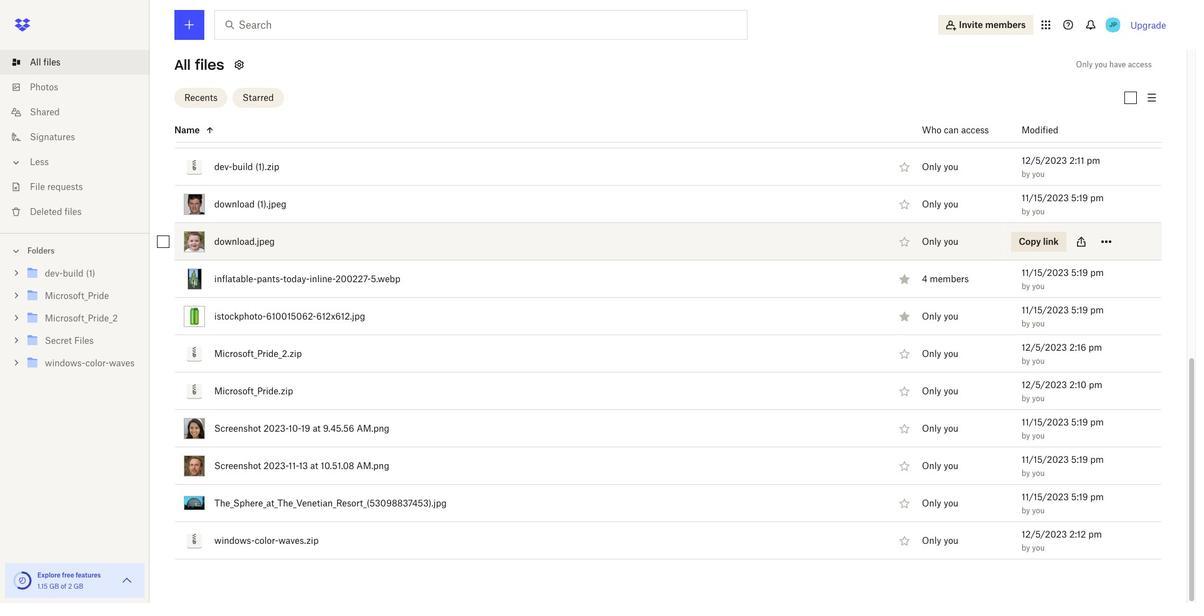 Task type: vqa. For each thing, say whether or not it's contained in the screenshot.
"tab list"
no



Task type: locate. For each thing, give the bounding box(es) containing it.
only you inside name microsoft_pride.zip, modified 12/5/2023 2:10 pm, element
[[923, 386, 959, 397]]

by for screenshot 2023-11-13 at 10.51.08 am.png
[[1022, 468, 1031, 478]]

only you inside name istockphoto-610015062-612x612.jpg, modified 11/15/2023 5:19 pm, element
[[923, 311, 959, 322]]

1 vertical spatial build
[[63, 268, 84, 279]]

screenshot for screenshot 2023-11-13 at 10.51.08 am.png
[[214, 460, 261, 471]]

add to starred image for waves.zip
[[898, 533, 913, 548]]

can
[[945, 124, 959, 135]]

5 only you button from the top
[[923, 310, 959, 324]]

1 vertical spatial screenshot
[[214, 460, 261, 471]]

/download (1).jpeg image
[[184, 194, 205, 215]]

0 vertical spatial members
[[986, 19, 1026, 30]]

2 11/15/2023 from the top
[[1022, 192, 1070, 203]]

only you for screenshot 2023-10-19 at 9.45.56 am.png
[[923, 423, 959, 434]]

only you inside name windows-color-waves.zip, modified 12/5/2023 2:12 pm, element
[[923, 536, 959, 546]]

by inside 12/5/2023 2:12 pm by you
[[1022, 543, 1031, 553]]

microsoft_pride_2.zip link
[[214, 346, 302, 361]]

link
[[1044, 236, 1059, 247]]

name button
[[175, 122, 892, 137]]

only you button inside name the_sphere_at_the_venetian_resort_(53098837453).jpg, modified 11/15/2023 5:19 pm, element
[[923, 497, 959, 511]]

pm inside 12/5/2023 2:12 pm by you
[[1089, 529, 1103, 540]]

1 by from the top
[[1022, 132, 1031, 141]]

files up 'photos'
[[43, 57, 61, 67]]

6 11/15/2023 from the top
[[1022, 417, 1070, 427]]

3 add to starred image from the top
[[898, 421, 913, 436]]

1 vertical spatial dev-
[[45, 268, 63, 279]]

windows- inside table
[[214, 535, 255, 546]]

2023-
[[264, 423, 289, 434], [264, 460, 289, 471]]

0 vertical spatial access
[[1129, 60, 1153, 69]]

dev-build (1).zip link
[[214, 159, 279, 174]]

4 add to starred image from the top
[[898, 496, 913, 511]]

5:19 for download (1).jpeg
[[1072, 192, 1089, 203]]

12 by from the top
[[1022, 543, 1031, 553]]

3 5:19 from the top
[[1072, 230, 1089, 240]]

1 horizontal spatial members
[[986, 19, 1026, 30]]

10 only you from the top
[[923, 498, 959, 509]]

copy
[[1019, 236, 1042, 247]]

1703238.jpg
[[214, 86, 266, 97]]

add to starred image for (1).zip
[[898, 159, 913, 174]]

pm for download (1).jpeg
[[1091, 192, 1105, 203]]

4 11/15/2023 from the top
[[1022, 267, 1070, 278]]

list containing all files
[[0, 42, 150, 233]]

0 horizontal spatial dev-
[[45, 268, 63, 279]]

only inside name istockphoto-610015062-612x612.jpg, modified 11/15/2023 5:19 pm, element
[[923, 311, 942, 322]]

add to starred image inside "name microsoft_pride_2.zip, modified 12/5/2023 2:16 pm," element
[[898, 346, 913, 361]]

build for (1)
[[63, 268, 84, 279]]

istockphoto-
[[214, 311, 266, 321]]

only you inside 'name screenshot 2023-10-19 at 9.45.56 am.png, modified 11/15/2023 5:19 pm,' element
[[923, 423, 959, 434]]

0 horizontal spatial color-
[[85, 358, 109, 368]]

only you for microsoft_pride_2.zip
[[923, 349, 959, 359]]

12/5/2023 for 12/5/2023 2:12 pm
[[1022, 529, 1068, 540]]

remove from starred image inside name inflatable-pants-today-inline-200227-5.webp, modified 11/15/2023 5:19 pm, element
[[898, 271, 913, 286]]

11/15/2023 5:19 pm by you inside 'name screenshot 2023-10-19 at 9.45.56 am.png, modified 11/15/2023 5:19 pm,' element
[[1022, 417, 1105, 440]]

only you button inside "name download (1).jpeg, modified 11/15/2023 5:19 pm," element
[[923, 198, 959, 211]]

gb left of
[[49, 583, 59, 590]]

color- inside group
[[85, 358, 109, 368]]

dev- inside dev-build (1) link
[[45, 268, 63, 279]]

add to starred image
[[898, 234, 913, 249], [898, 346, 913, 361], [898, 384, 913, 399], [898, 496, 913, 511]]

0 horizontal spatial files
[[43, 57, 61, 67]]

you inside name inflatable-pants-today-inline-200227-5.webp, modified 11/15/2023 5:19 pm, element
[[1033, 281, 1045, 291]]

download (1).jpeg
[[214, 199, 287, 209]]

3 11/15/2023 5:19 pm by you from the top
[[1022, 230, 1105, 253]]

windows-color-waves
[[45, 358, 135, 368]]

9 by from the top
[[1022, 431, 1031, 440]]

name 4570_university_ave____pierre_galant_1.0.jpg, modified 11/15/2023 5:19 pm, element
[[175, 36, 1163, 74]]

11/15/2023 5:19 pm by you for download (1).jpeg
[[1022, 192, 1105, 216]]

screenshot for screenshot 2023-10-19 at 9.45.56 am.png
[[214, 423, 261, 434]]

by for screenshot 2023-10-19 at 9.45.56 am.png
[[1022, 431, 1031, 440]]

pm for dev-build (1).zip
[[1087, 155, 1101, 166]]

1 vertical spatial color-
[[255, 535, 279, 546]]

5 11/15/2023 5:19 pm by you from the top
[[1022, 305, 1105, 328]]

8 11/15/2023 from the top
[[1022, 492, 1070, 502]]

11/15/2023 5:19 pm by you inside name the_sphere_at_the_venetian_resort_(53098837453).jpg, modified 11/15/2023 5:19 pm, element
[[1022, 492, 1105, 515]]

11/15/2023 5:19 pm by you inside name screenshot 2023-11-13 at 10.51.08 am.png, modified 11/15/2023 5:19 pm, element
[[1022, 454, 1105, 478]]

only you for dev-build (1).zip
[[923, 162, 959, 172]]

add to starred image for microsoft_pride.zip
[[898, 384, 913, 399]]

members right 4
[[930, 274, 969, 284]]

5:19 for the_sphere_at_the_venetian_resort_(53098837453).jpg
[[1072, 492, 1089, 502]]

1 only you from the top
[[923, 124, 959, 135]]

9 only you from the top
[[923, 461, 959, 471]]

by inside name download.jpeg, modified 11/15/2023 5:19 pm, element
[[1022, 244, 1031, 253]]

pm inside name the_sphere_at_the_venetian_resort_(53098837453).jpg, modified 11/15/2023 5:19 pm, element
[[1091, 492, 1105, 502]]

by inside name the_sphere_at_the_venetian_resort_(53098837453).jpg, modified 11/15/2023 5:19 pm, element
[[1022, 506, 1031, 515]]

by
[[1022, 132, 1031, 141], [1022, 169, 1031, 179], [1022, 207, 1031, 216], [1022, 244, 1031, 253], [1022, 281, 1031, 291], [1022, 319, 1031, 328], [1022, 356, 1031, 366], [1022, 394, 1031, 403], [1022, 431, 1031, 440], [1022, 468, 1031, 478], [1022, 506, 1031, 515], [1022, 543, 1031, 553]]

at right 13
[[310, 460, 318, 471]]

at
[[313, 423, 321, 434], [310, 460, 318, 471]]

11/15/2023 5:19 pm by you inside name inflatable-pants-today-inline-200227-5.webp, modified 11/15/2023 5:19 pm, element
[[1022, 267, 1105, 291]]

4 11/15/2023 5:19 pm by you from the top
[[1022, 267, 1105, 291]]

invite members button
[[938, 15, 1034, 35]]

files for deleted files link
[[65, 206, 82, 217]]

you inside 12/5/2023 2:12 pm by you
[[1033, 543, 1045, 553]]

only you button
[[923, 123, 959, 137], [923, 160, 959, 174], [923, 198, 959, 211], [923, 235, 959, 249], [923, 310, 959, 324], [923, 347, 959, 361], [923, 385, 959, 398], [923, 422, 959, 436], [923, 460, 959, 473], [923, 497, 959, 511], [923, 534, 959, 548]]

color-
[[85, 358, 109, 368], [255, 535, 279, 546]]

4 by from the top
[[1022, 244, 1031, 253]]

only you for download.jpeg
[[923, 236, 959, 247]]

2 screenshot from the top
[[214, 460, 261, 471]]

2 2023- from the top
[[264, 460, 289, 471]]

7 11/15/2023 5:19 pm by you from the top
[[1022, 454, 1105, 478]]

12/5/2023 inside 12/5/2023 2:10 pm by you
[[1022, 379, 1068, 390]]

only you for microsoft_pride.zip
[[923, 386, 959, 397]]

only inside name the_sphere_at_the_venetian_resort_(53098837453).jpg, modified 11/15/2023 5:19 pm, element
[[923, 498, 942, 509]]

pm for windows-color-waves.zip
[[1089, 529, 1103, 540]]

2023- left 19
[[264, 423, 289, 434]]

2:10
[[1070, 379, 1087, 390]]

add to starred image inside name download.jpeg, modified 11/15/2023 5:19 pm, element
[[898, 234, 913, 249]]

4 5:19 from the top
[[1072, 267, 1089, 278]]

add to starred image inside name microsoft_pride.zip, modified 12/5/2023 2:10 pm, element
[[898, 384, 913, 399]]

2 12/5/2023 from the top
[[1022, 342, 1068, 353]]

am.png inside screenshot 2023-11-13 at 10.51.08 am.png link
[[357, 460, 390, 471]]

pm inside 12/5/2023 2:10 pm by you
[[1090, 379, 1103, 390]]

12/5/2023 inside 12/5/2023 2:12 pm by you
[[1022, 529, 1068, 540]]

1 horizontal spatial gb
[[74, 583, 83, 590]]

name istockphoto-610015062-612x612.jpg, modified 11/15/2023 5:19 pm, element
[[147, 298, 1163, 335]]

1 horizontal spatial build
[[232, 161, 253, 172]]

6 only you button from the top
[[923, 347, 959, 361]]

only you button inside "name microsoft_pride_2.zip, modified 12/5/2023 2:16 pm," element
[[923, 347, 959, 361]]

5 5:19 from the top
[[1072, 305, 1089, 315]]

0 vertical spatial build
[[232, 161, 253, 172]]

secret
[[45, 335, 72, 346]]

8 by from the top
[[1022, 394, 1031, 403]]

the_sphere_at_the_venetian_resort_(53098837453).jpg
[[214, 498, 447, 508]]

only inside 'name dev-build (1).zip, modified 12/5/2023 2:11 pm,' element
[[923, 162, 942, 172]]

add to starred image for 11-
[[898, 459, 913, 473]]

list
[[0, 42, 150, 233]]

today-
[[283, 273, 310, 284]]

screenshot down microsoft_pride.zip link
[[214, 423, 261, 434]]

only you button inside name istockphoto-610015062-612x612.jpg, modified 11/15/2023 5:19 pm, element
[[923, 310, 959, 324]]

microsoft_pride link
[[25, 288, 140, 305]]

11/15/2023
[[1022, 118, 1070, 128], [1022, 192, 1070, 203], [1022, 230, 1070, 240], [1022, 267, 1070, 278], [1022, 305, 1070, 315], [1022, 417, 1070, 427], [1022, 454, 1070, 465], [1022, 492, 1070, 502]]

only inside name db165f6aaa73d95c9004256537e7037b-uncropped_scaled_within_1536_1152.webp, modified 11/15/2023 5:19 pm, element
[[923, 124, 942, 135]]

by inside name istockphoto-610015062-612x612.jpg, modified 11/15/2023 5:19 pm, element
[[1022, 319, 1031, 328]]

12/5/2023 inside 12/5/2023 2:16 pm by you
[[1022, 342, 1068, 353]]

3 only you button from the top
[[923, 198, 959, 211]]

11/15/2023 for istockphoto-610015062-612x612.jpg
[[1022, 305, 1070, 315]]

name dev-build (1).zip, modified 12/5/2023 2:11 pm, element
[[147, 148, 1163, 186]]

only inside name microsoft_pride.zip, modified 12/5/2023 2:10 pm, element
[[923, 386, 942, 397]]

12/5/2023 inside the 12/5/2023 2:11 pm by you
[[1022, 155, 1068, 166]]

5 by from the top
[[1022, 281, 1031, 291]]

only you for the_sphere_at_the_venetian_resort_(53098837453).jpg
[[923, 498, 959, 509]]

you inside 12/5/2023 2:16 pm by you
[[1033, 356, 1045, 366]]

5:19
[[1072, 118, 1089, 128], [1072, 192, 1089, 203], [1072, 230, 1089, 240], [1072, 267, 1089, 278], [1072, 305, 1089, 315], [1072, 417, 1089, 427], [1072, 454, 1089, 465], [1072, 492, 1089, 502]]

1 am.png from the top
[[357, 423, 390, 434]]

2 only you from the top
[[923, 162, 959, 172]]

4 add to starred image from the top
[[898, 459, 913, 473]]

files
[[195, 56, 224, 74], [43, 57, 61, 67], [65, 206, 82, 217]]

access
[[1129, 60, 1153, 69], [962, 124, 990, 135]]

1 11/15/2023 5:19 pm by you from the top
[[1022, 118, 1105, 141]]

12/5/2023 down modified
[[1022, 155, 1068, 166]]

group
[[0, 260, 150, 384]]

build for (1).zip
[[232, 161, 253, 172]]

1 vertical spatial access
[[962, 124, 990, 135]]

0 vertical spatial color-
[[85, 358, 109, 368]]

0 horizontal spatial windows-
[[45, 358, 85, 368]]

am.png inside screenshot 2023-10-19 at 9.45.56 am.png link
[[357, 423, 390, 434]]

gb right 2
[[74, 583, 83, 590]]

/istockphoto 610015062 612x612.jpg image
[[184, 306, 205, 327]]

recents
[[185, 92, 218, 103]]

19
[[301, 423, 310, 434]]

folders
[[27, 246, 55, 256]]

0 vertical spatial at
[[313, 423, 321, 434]]

only you for windows-color-waves.zip
[[923, 536, 959, 546]]

2 remove from starred image from the top
[[898, 309, 913, 324]]

only inside "name microsoft_pride_2.zip, modified 12/5/2023 2:16 pm," element
[[923, 349, 942, 359]]

4 members button
[[923, 273, 969, 286]]

pm inside name download.jpeg, modified 11/15/2023 5:19 pm, element
[[1091, 230, 1105, 240]]

name download (1).jpeg, modified 11/15/2023 5:19 pm, element
[[147, 186, 1163, 223]]

windows- for windows-color-waves.zip
[[214, 535, 255, 546]]

1 gb from the left
[[49, 583, 59, 590]]

access right can on the top
[[962, 124, 990, 135]]

files
[[74, 335, 94, 346]]

only you button for windows-color-waves.zip
[[923, 534, 959, 548]]

dev- inside dev-build (1).zip link
[[214, 161, 232, 172]]

files down file requests link
[[65, 206, 82, 217]]

only you inside name download.jpeg, modified 11/15/2023 5:19 pm, element
[[923, 236, 959, 247]]

6 by from the top
[[1022, 319, 1031, 328]]

files left folder settings image
[[195, 56, 224, 74]]

1 11/15/2023 from the top
[[1022, 118, 1070, 128]]

11/15/2023 for inflatable-pants-today-inline-200227-5.webp
[[1022, 267, 1070, 278]]

am.png for screenshot 2023-11-13 at 10.51.08 am.png
[[357, 460, 390, 471]]

1 vertical spatial 2023-
[[264, 460, 289, 471]]

only inside 'name screenshot 2023-10-19 at 9.45.56 am.png, modified 11/15/2023 5:19 pm,' element
[[923, 423, 942, 434]]

1 add to starred image from the top
[[898, 159, 913, 174]]

7 11/15/2023 from the top
[[1022, 454, 1070, 465]]

name db165f6aaa73d95c9004256537e7037b-uncropped_scaled_within_1536_1152.webp, modified 11/15/2023 5:19 pm, element
[[147, 111, 1163, 148]]

8 only you button from the top
[[923, 422, 959, 436]]

11/15/2023 5:19 pm by you inside "name download (1).jpeg, modified 11/15/2023 5:19 pm," element
[[1022, 192, 1105, 216]]

12/5/2023 left the 2:16
[[1022, 342, 1068, 353]]

2 by from the top
[[1022, 169, 1031, 179]]

only you
[[923, 124, 959, 135], [923, 162, 959, 172], [923, 199, 959, 210], [923, 236, 959, 247], [923, 311, 959, 322], [923, 349, 959, 359], [923, 386, 959, 397], [923, 423, 959, 434], [923, 461, 959, 471], [923, 498, 959, 509], [923, 536, 959, 546]]

download.jpeg link
[[214, 234, 275, 249]]

name inflatable-pants-today-inline-200227-5.webp, modified 11/15/2023 5:19 pm, element
[[147, 261, 1163, 298]]

7 only you button from the top
[[923, 385, 959, 398]]

12/5/2023 left 2:10 on the bottom of page
[[1022, 379, 1068, 390]]

6 only you from the top
[[923, 349, 959, 359]]

all files up 'photos'
[[30, 57, 61, 67]]

remove from starred image for only you
[[898, 309, 913, 324]]

2 only you button from the top
[[923, 160, 959, 174]]

pm for screenshot 2023-11-13 at 10.51.08 am.png
[[1091, 454, 1105, 465]]

pm for istockphoto-610015062-612x612.jpg
[[1091, 305, 1105, 315]]

color- inside table
[[255, 535, 279, 546]]

by inside 'name screenshot 2023-10-19 at 9.45.56 am.png, modified 11/15/2023 5:19 pm,' element
[[1022, 431, 1031, 440]]

1703238.jpg link
[[214, 84, 266, 99]]

5 only you from the top
[[923, 311, 959, 322]]

deleted
[[30, 206, 62, 217]]

remove from starred image inside name istockphoto-610015062-612x612.jpg, modified 11/15/2023 5:19 pm, element
[[898, 309, 913, 324]]

dev-build (1)
[[45, 268, 95, 279]]

build left (1).zip
[[232, 161, 253, 172]]

11/15/2023 5:19 pm by you inside name istockphoto-610015062-612x612.jpg, modified 11/15/2023 5:19 pm, element
[[1022, 305, 1105, 328]]

2 5:19 from the top
[[1072, 192, 1089, 203]]

all
[[175, 56, 191, 74], [30, 57, 41, 67]]

1 vertical spatial windows-
[[214, 535, 255, 546]]

7 5:19 from the top
[[1072, 454, 1089, 465]]

4 only you from the top
[[923, 236, 959, 247]]

build
[[232, 161, 253, 172], [63, 268, 84, 279]]

6 5:19 from the top
[[1072, 417, 1089, 427]]

members for 4 members
[[930, 274, 969, 284]]

by inside 12/5/2023 2:16 pm by you
[[1022, 356, 1031, 366]]

only
[[1077, 60, 1093, 69], [923, 124, 942, 135], [923, 162, 942, 172], [923, 199, 942, 210], [923, 236, 942, 247], [923, 311, 942, 322], [923, 349, 942, 359], [923, 386, 942, 397], [923, 423, 942, 434], [923, 461, 942, 471], [923, 498, 942, 509], [923, 536, 942, 546]]

2 am.png from the top
[[357, 460, 390, 471]]

only you for istockphoto-610015062-612x612.jpg
[[923, 311, 959, 322]]

only you button for istockphoto-610015062-612x612.jpg
[[923, 310, 959, 324]]

/screenshot 2023-11-13 at 10.51.08 am.png image
[[184, 455, 205, 477]]

microsoft_pride_2
[[45, 313, 118, 324]]

add to starred image inside name the_sphere_at_the_venetian_resort_(53098837453).jpg, modified 11/15/2023 5:19 pm, element
[[898, 496, 913, 511]]

screenshot 2023-11-13 at 10.51.08 am.png link
[[214, 459, 390, 473]]

am.png right 10.51.08
[[357, 460, 390, 471]]

7 by from the top
[[1022, 356, 1031, 366]]

5 11/15/2023 from the top
[[1022, 305, 1070, 315]]

2023- left 13
[[264, 460, 289, 471]]

by inside "name download (1).jpeg, modified 11/15/2023 5:19 pm," element
[[1022, 207, 1031, 216]]

explore free features 1.15 gb of 2 gb
[[37, 572, 101, 590]]

only for download (1).jpeg
[[923, 199, 942, 210]]

only inside name screenshot 2023-11-13 at 10.51.08 am.png, modified 11/15/2023 5:19 pm, element
[[923, 461, 942, 471]]

at inside screenshot 2023-10-19 at 9.45.56 am.png link
[[313, 423, 321, 434]]

3 11/15/2023 from the top
[[1022, 230, 1070, 240]]

only you button inside name screenshot 2023-11-13 at 10.51.08 am.png, modified 11/15/2023 5:19 pm, element
[[923, 460, 959, 473]]

0 horizontal spatial all files
[[30, 57, 61, 67]]

by inside name inflatable-pants-today-inline-200227-5.webp, modified 11/15/2023 5:19 pm, element
[[1022, 281, 1031, 291]]

only you button inside name windows-color-waves.zip, modified 12/5/2023 2:12 pm, element
[[923, 534, 959, 548]]

only you button for microsoft_pride_2.zip
[[923, 347, 959, 361]]

members for invite members
[[986, 19, 1026, 30]]

12/5/2023 2:12 pm by you
[[1022, 529, 1103, 553]]

11/15/2023 5:19 pm by you for screenshot 2023-10-19 at 9.45.56 am.png
[[1022, 417, 1105, 440]]

at inside screenshot 2023-11-13 at 10.51.08 am.png link
[[310, 460, 318, 471]]

add to starred image for the_sphere_at_the_venetian_resort_(53098837453).jpg
[[898, 496, 913, 511]]

windows- inside group
[[45, 358, 85, 368]]

12/5/2023 for 12/5/2023 2:10 pm
[[1022, 379, 1068, 390]]

7 only you from the top
[[923, 386, 959, 397]]

add to starred image inside name screenshot 2023-11-13 at 10.51.08 am.png, modified 11/15/2023 5:19 pm, element
[[898, 459, 913, 473]]

files inside list item
[[43, 57, 61, 67]]

only you inside 'name dev-build (1).zip, modified 12/5/2023 2:11 pm,' element
[[923, 162, 959, 172]]

all up /1703238.jpg icon
[[175, 56, 191, 74]]

4 12/5/2023 from the top
[[1022, 529, 1068, 540]]

8 11/15/2023 5:19 pm by you from the top
[[1022, 492, 1105, 515]]

only inside name download.jpeg, modified 11/15/2023 5:19 pm, element
[[923, 236, 942, 247]]

1 vertical spatial remove from starred image
[[898, 309, 913, 324]]

6 11/15/2023 5:19 pm by you from the top
[[1022, 417, 1105, 440]]

of
[[61, 583, 66, 590]]

only you inside "name microsoft_pride_2.zip, modified 12/5/2023 2:16 pm," element
[[923, 349, 959, 359]]

1 vertical spatial am.png
[[357, 460, 390, 471]]

name the_sphere_at_the_venetian_resort_(53098837453).jpg, modified 11/15/2023 5:19 pm, element
[[147, 485, 1163, 522]]

pm for microsoft_pride_2.zip
[[1089, 342, 1103, 353]]

10 by from the top
[[1022, 468, 1031, 478]]

5:19 for istockphoto-610015062-612x612.jpg
[[1072, 305, 1089, 315]]

2:16
[[1070, 342, 1087, 353]]

download
[[214, 199, 255, 209]]

by for download.jpeg
[[1022, 244, 1031, 253]]

11 only you from the top
[[923, 536, 959, 546]]

by for microsoft_pride_2.zip
[[1022, 356, 1031, 366]]

color- for waves.zip
[[255, 535, 279, 546]]

0 horizontal spatial members
[[930, 274, 969, 284]]

only for istockphoto-610015062-612x612.jpg
[[923, 311, 942, 322]]

1 only you button from the top
[[923, 123, 959, 137]]

am.png
[[357, 423, 390, 434], [357, 460, 390, 471]]

11/15/2023 5:19 pm by you for inflatable-pants-today-inline-200227-5.webp
[[1022, 267, 1105, 291]]

only inside "name download (1).jpeg, modified 11/15/2023 5:19 pm," element
[[923, 199, 942, 210]]

you inside the 12/5/2023 2:11 pm by you
[[1033, 169, 1045, 179]]

pm inside the 12/5/2023 2:11 pm by you
[[1087, 155, 1101, 166]]

9 only you button from the top
[[923, 460, 959, 473]]

inflatable-
[[214, 273, 257, 284]]

access right the have
[[1129, 60, 1153, 69]]

3 add to starred image from the top
[[898, 384, 913, 399]]

2 horizontal spatial files
[[195, 56, 224, 74]]

add to starred image inside name windows-color-waves.zip, modified 12/5/2023 2:12 pm, element
[[898, 533, 913, 548]]

11 only you button from the top
[[923, 534, 959, 548]]

3 by from the top
[[1022, 207, 1031, 216]]

by inside the 12/5/2023 2:11 pm by you
[[1022, 169, 1031, 179]]

11 by from the top
[[1022, 506, 1031, 515]]

0 vertical spatial screenshot
[[214, 423, 261, 434]]

members inside button
[[930, 274, 969, 284]]

pm inside name inflatable-pants-today-inline-200227-5.webp, modified 11/15/2023 5:19 pm, element
[[1091, 267, 1105, 278]]

only you have access
[[1077, 60, 1153, 69]]

12/5/2023 left 2:12
[[1022, 529, 1068, 540]]

members inside button
[[986, 19, 1026, 30]]

1 horizontal spatial access
[[1129, 60, 1153, 69]]

members right invite
[[986, 19, 1026, 30]]

10 only you button from the top
[[923, 497, 959, 511]]

only you button for download.jpeg
[[923, 235, 959, 249]]

secret files
[[45, 335, 94, 346]]

copy link
[[1019, 236, 1059, 247]]

pm inside name db165f6aaa73d95c9004256537e7037b-uncropped_scaled_within_1536_1152.webp, modified 11/15/2023 5:19 pm, element
[[1091, 118, 1105, 128]]

3 12/5/2023 from the top
[[1022, 379, 1068, 390]]

0 horizontal spatial build
[[63, 268, 84, 279]]

microsoft_pride.zip link
[[214, 384, 293, 399]]

0 vertical spatial remove from starred image
[[898, 271, 913, 286]]

2 add to starred image from the top
[[898, 346, 913, 361]]

0 vertical spatial windows-
[[45, 358, 85, 368]]

modified
[[1022, 124, 1059, 135]]

5:19 for inflatable-pants-today-inline-200227-5.webp
[[1072, 267, 1089, 278]]

microsoft_pride_2 link
[[25, 310, 140, 327]]

2 11/15/2023 5:19 pm by you from the top
[[1022, 192, 1105, 216]]

add to starred image inside 'name dev-build (1).zip, modified 12/5/2023 2:11 pm,' element
[[898, 159, 913, 174]]

only inside name windows-color-waves.zip, modified 12/5/2023 2:12 pm, element
[[923, 536, 942, 546]]

0 vertical spatial dev-
[[214, 161, 232, 172]]

1 vertical spatial members
[[930, 274, 969, 284]]

0 vertical spatial 2023-
[[264, 423, 289, 434]]

only you button for microsoft_pride.zip
[[923, 385, 959, 398]]

windows-
[[45, 358, 85, 368], [214, 535, 255, 546]]

only you button for the_sphere_at_the_venetian_resort_(53098837453).jpg
[[923, 497, 959, 511]]

table containing 1703238.jpg
[[147, 0, 1163, 560]]

1 horizontal spatial windows-
[[214, 535, 255, 546]]

1 screenshot from the top
[[214, 423, 261, 434]]

1 horizontal spatial files
[[65, 206, 82, 217]]

11/15/2023 for download (1).jpeg
[[1022, 192, 1070, 203]]

0 horizontal spatial gb
[[49, 583, 59, 590]]

all up 'photos'
[[30, 57, 41, 67]]

1 add to starred image from the top
[[898, 234, 913, 249]]

11-
[[289, 460, 299, 471]]

2
[[68, 583, 72, 590]]

1 vertical spatial at
[[310, 460, 318, 471]]

5:19 for screenshot 2023-11-13 at 10.51.08 am.png
[[1072, 454, 1089, 465]]

5 add to starred image from the top
[[898, 533, 913, 548]]

only you button inside 'name screenshot 2023-10-19 at 9.45.56 am.png, modified 11/15/2023 5:19 pm,' element
[[923, 422, 959, 436]]

all files
[[175, 56, 224, 74], [30, 57, 61, 67]]

/the_sphere_at_the_venetian_resort_(53098837453).jpg image
[[184, 496, 205, 511]]

pm
[[1091, 118, 1105, 128], [1087, 155, 1101, 166], [1091, 192, 1105, 203], [1091, 230, 1105, 240], [1091, 267, 1105, 278], [1091, 305, 1105, 315], [1089, 342, 1103, 353], [1090, 379, 1103, 390], [1091, 417, 1105, 427], [1091, 454, 1105, 465], [1091, 492, 1105, 502], [1089, 529, 1103, 540]]

1 horizontal spatial color-
[[255, 535, 279, 546]]

by inside name screenshot 2023-11-13 at 10.51.08 am.png, modified 11/15/2023 5:19 pm, element
[[1022, 468, 1031, 478]]

11/15/2023 5:19 pm by you inside name download.jpeg, modified 11/15/2023 5:19 pm, element
[[1022, 230, 1105, 253]]

remove from starred image
[[898, 271, 913, 286], [898, 309, 913, 324]]

inflatable-pants-today-inline-200227-5.webp
[[214, 273, 401, 284]]

4 only you button from the top
[[923, 235, 959, 249]]

pm inside name istockphoto-610015062-612x612.jpg, modified 11/15/2023 5:19 pm, element
[[1091, 305, 1105, 315]]

members
[[986, 19, 1026, 30], [930, 274, 969, 284]]

screenshot 2023-10-19 at 9.45.56 am.png
[[214, 423, 390, 434]]

add to starred image
[[898, 159, 913, 174], [898, 197, 913, 212], [898, 421, 913, 436], [898, 459, 913, 473], [898, 533, 913, 548]]

pm inside 'name screenshot 2023-10-19 at 9.45.56 am.png, modified 11/15/2023 5:19 pm,' element
[[1091, 417, 1105, 427]]

add to starred image inside 'name screenshot 2023-10-19 at 9.45.56 am.png, modified 11/15/2023 5:19 pm,' element
[[898, 421, 913, 436]]

windows-color-waves link
[[25, 355, 140, 372]]

dev- down folders
[[45, 268, 63, 279]]

only you inside name the_sphere_at_the_venetian_resort_(53098837453).jpg, modified 11/15/2023 5:19 pm, element
[[923, 498, 959, 509]]

name download.jpeg, modified 11/15/2023 5:19 pm, element
[[147, 223, 1163, 261]]

12/5/2023
[[1022, 155, 1068, 166], [1022, 342, 1068, 353], [1022, 379, 1068, 390], [1022, 529, 1068, 540]]

only you for download (1).jpeg
[[923, 199, 959, 210]]

1 2023- from the top
[[264, 423, 289, 434]]

screenshot
[[214, 423, 261, 434], [214, 460, 261, 471]]

only you button inside 'name dev-build (1).zip, modified 12/5/2023 2:11 pm,' element
[[923, 160, 959, 174]]

/1703238.jpg image
[[184, 81, 205, 103]]

only you button inside name microsoft_pride.zip, modified 12/5/2023 2:10 pm, element
[[923, 385, 959, 398]]

2 gb from the left
[[74, 583, 83, 590]]

1 remove from starred image from the top
[[898, 271, 913, 286]]

at right 19
[[313, 423, 321, 434]]

dev- up download
[[214, 161, 232, 172]]

screenshot right /screenshot 2023-11-13 at 10.51.08 am.png image
[[214, 460, 261, 471]]

starred button
[[233, 88, 284, 108]]

build left (1)
[[63, 268, 84, 279]]

pm inside name screenshot 2023-11-13 at 10.51.08 am.png, modified 11/15/2023 5:19 pm, element
[[1091, 454, 1105, 465]]

pm inside 12/5/2023 2:16 pm by you
[[1089, 342, 1103, 353]]

1 horizontal spatial dev-
[[214, 161, 232, 172]]

table
[[147, 0, 1163, 560]]

1 horizontal spatial all
[[175, 56, 191, 74]]

folders button
[[0, 241, 150, 260]]

0 vertical spatial am.png
[[357, 423, 390, 434]]

8 only you from the top
[[923, 423, 959, 434]]

only you inside "name download (1).jpeg, modified 11/15/2023 5:19 pm," element
[[923, 199, 959, 210]]

by inside 12/5/2023 2:10 pm by you
[[1022, 394, 1031, 403]]

only you inside name screenshot 2023-11-13 at 10.51.08 am.png, modified 11/15/2023 5:19 pm, element
[[923, 461, 959, 471]]

pm inside "name download (1).jpeg, modified 11/15/2023 5:19 pm," element
[[1091, 192, 1105, 203]]

8 5:19 from the top
[[1072, 492, 1089, 502]]

all files up /1703238.jpg icon
[[175, 56, 224, 74]]

3 only you from the top
[[923, 199, 959, 210]]

am.png right 9.45.56
[[357, 423, 390, 434]]

0 horizontal spatial all
[[30, 57, 41, 67]]

waves.zip
[[279, 535, 319, 546]]

1 12/5/2023 from the top
[[1022, 155, 1068, 166]]

(1)
[[86, 268, 95, 279]]

name microsoft_pride_2.zip, modified 12/5/2023 2:16 pm, element
[[147, 335, 1163, 373]]



Task type: describe. For each thing, give the bounding box(es) containing it.
only for dev-build (1).zip
[[923, 162, 942, 172]]

all files link
[[10, 50, 150, 75]]

inflatable-pants-today-inline-200227-5.webp link
[[214, 271, 401, 286]]

upgrade link
[[1131, 20, 1167, 30]]

only you button inside name db165f6aaa73d95c9004256537e7037b-uncropped_scaled_within_1536_1152.webp, modified 11/15/2023 5:19 pm, element
[[923, 123, 959, 137]]

pm for inflatable-pants-today-inline-200227-5.webp
[[1091, 267, 1105, 278]]

name
[[175, 124, 200, 135]]

pm for download.jpeg
[[1091, 230, 1105, 240]]

2023- for 11-
[[264, 460, 289, 471]]

who can access
[[923, 124, 990, 135]]

inline-
[[310, 273, 336, 284]]

9.45.56
[[323, 423, 354, 434]]

/inflatable pants today inline 200227 5.webp image
[[187, 268, 202, 290]]

secret files link
[[25, 333, 140, 350]]

10.51.08
[[321, 460, 354, 471]]

signatures
[[30, 132, 75, 142]]

only you inside name db165f6aaa73d95c9004256537e7037b-uncropped_scaled_within_1536_1152.webp, modified 11/15/2023 5:19 pm, element
[[923, 124, 959, 135]]

at for 9.45.56
[[313, 423, 321, 434]]

only for download.jpeg
[[923, 236, 942, 247]]

jp
[[1110, 21, 1118, 29]]

pm for microsoft_pride.zip
[[1090, 379, 1103, 390]]

dev- for dev-build (1)
[[45, 268, 63, 279]]

11/15/2023 5:19 pm by you for istockphoto-610015062-612x612.jpg
[[1022, 305, 1105, 328]]

windows-color-waves.zip
[[214, 535, 319, 546]]

/4570_university_ave____pierre_galant_1.0.jpg image
[[184, 47, 205, 62]]

4
[[923, 274, 928, 284]]

only for microsoft_pride_2.zip
[[923, 349, 942, 359]]

12/5/2023 2:11 pm by you
[[1022, 155, 1101, 179]]

0 horizontal spatial access
[[962, 124, 990, 135]]

starred
[[243, 92, 274, 103]]

features
[[76, 572, 101, 579]]

12/5/2023 for 12/5/2023 2:16 pm
[[1022, 342, 1068, 353]]

microsoft_pride.zip
[[214, 386, 293, 396]]

610015062-
[[266, 311, 316, 321]]

at for 10.51.08
[[310, 460, 318, 471]]

/db165f6aaa73d95c9004256537e7037b uncropped_scaled_within_1536_1152.webp image
[[184, 122, 205, 137]]

download (1).jpeg link
[[214, 197, 287, 212]]

11/15/2023 for screenshot 2023-11-13 at 10.51.08 am.png
[[1022, 454, 1070, 465]]

by for inflatable-pants-today-inline-200227-5.webp
[[1022, 281, 1031, 291]]

windows-color-waves.zip link
[[214, 533, 319, 548]]

/screenshot 2023-10-19 at 9.45.56 am.png image
[[184, 418, 205, 439]]

4 members
[[923, 274, 969, 284]]

name windows-color-waves.zip, modified 12/5/2023 2:12 pm, element
[[147, 522, 1163, 560]]

11/15/2023 5:19 pm by you inside name db165f6aaa73d95c9004256537e7037b-uncropped_scaled_within_1536_1152.webp, modified 11/15/2023 5:19 pm, element
[[1022, 118, 1105, 141]]

12/5/2023 for 12/5/2023 2:11 pm
[[1022, 155, 1068, 166]]

5:19 for download.jpeg
[[1072, 230, 1089, 240]]

screenshot 2023-11-13 at 10.51.08 am.png
[[214, 460, 390, 471]]

name screenshot 2023-11-13 at 10.51.08 am.png, modified 11/15/2023 5:19 pm, element
[[147, 448, 1163, 485]]

dev-build (1).zip
[[214, 161, 279, 172]]

you inside 12/5/2023 2:10 pm by you
[[1033, 394, 1045, 403]]

who
[[923, 124, 942, 135]]

copy link button
[[1012, 232, 1067, 252]]

name microsoft_pride.zip, modified 12/5/2023 2:10 pm, element
[[147, 373, 1163, 410]]

deleted files
[[30, 206, 82, 217]]

add to starred image for 10-
[[898, 421, 913, 436]]

add to starred image for download.jpeg
[[898, 234, 913, 249]]

by for microsoft_pride.zip
[[1022, 394, 1031, 403]]

only for microsoft_pride.zip
[[923, 386, 942, 397]]

by for windows-color-waves.zip
[[1022, 543, 1031, 553]]

/download.jpeg image
[[184, 231, 205, 252]]

istockphoto-610015062-612x612.jpg
[[214, 311, 365, 321]]

11/15/2023 5:19 pm by you for screenshot 2023-11-13 at 10.51.08 am.png
[[1022, 454, 1105, 478]]

microsoft_pride
[[45, 290, 109, 301]]

11/15/2023 for the_sphere_at_the_venetian_resort_(53098837453).jpg
[[1022, 492, 1070, 502]]

shared
[[30, 107, 60, 117]]

only you button for download (1).jpeg
[[923, 198, 959, 211]]

only for screenshot 2023-11-13 at 10.51.08 am.png
[[923, 461, 942, 471]]

invite
[[960, 19, 984, 30]]

download.jpeg
[[214, 236, 275, 247]]

add to starred image for microsoft_pride_2.zip
[[898, 346, 913, 361]]

12/5/2023 2:10 pm by you
[[1022, 379, 1103, 403]]

modified button
[[1022, 122, 1091, 137]]

2:11
[[1070, 155, 1085, 166]]

1 horizontal spatial all files
[[175, 56, 224, 74]]

the_sphere_at_the_venetian_resort_(53098837453).jpg link
[[214, 496, 447, 511]]

by for istockphoto-610015062-612x612.jpg
[[1022, 319, 1031, 328]]

photos link
[[10, 75, 150, 100]]

dropbox image
[[10, 12, 35, 37]]

only for the_sphere_at_the_venetian_resort_(53098837453).jpg
[[923, 498, 942, 509]]

pm for screenshot 2023-10-19 at 9.45.56 am.png
[[1091, 417, 1105, 427]]

quota usage element
[[12, 571, 32, 591]]

11/15/2023 for screenshot 2023-10-19 at 9.45.56 am.png
[[1022, 417, 1070, 427]]

explore
[[37, 572, 61, 579]]

by for download (1).jpeg
[[1022, 207, 1031, 216]]

color- for waves
[[85, 358, 109, 368]]

1 5:19 from the top
[[1072, 118, 1089, 128]]

dev- for dev-build (1).zip
[[214, 161, 232, 172]]

invite members
[[960, 19, 1026, 30]]

(1).zip
[[256, 161, 279, 172]]

group containing dev-build (1)
[[0, 260, 150, 384]]

dev-build (1) link
[[25, 266, 140, 282]]

11/15/2023 5:19 pm by you for the_sphere_at_the_venetian_resort_(53098837453).jpg
[[1022, 492, 1105, 515]]

by for the_sphere_at_the_venetian_resort_(53098837453).jpg
[[1022, 506, 1031, 515]]

less
[[30, 156, 49, 167]]

200227-
[[336, 273, 371, 284]]

pm for the_sphere_at_the_venetian_resort_(53098837453).jpg
[[1091, 492, 1105, 502]]

remove from starred image for 4 members
[[898, 271, 913, 286]]

only for windows-color-waves.zip
[[923, 536, 942, 546]]

windows- for windows-color-waves
[[45, 358, 85, 368]]

only you for screenshot 2023-11-13 at 10.51.08 am.png
[[923, 461, 959, 471]]

5:19 for screenshot 2023-10-19 at 9.45.56 am.png
[[1072, 417, 1089, 427]]

all files list item
[[0, 50, 150, 75]]

2:12
[[1070, 529, 1087, 540]]

only you button for screenshot 2023-11-13 at 10.51.08 am.png
[[923, 460, 959, 473]]

istockphoto-610015062-612x612.jpg link
[[214, 309, 365, 324]]

waves
[[109, 358, 135, 368]]

2 add to starred image from the top
[[898, 197, 913, 212]]

only you button for dev-build (1).zip
[[923, 160, 959, 174]]

pants-
[[257, 273, 283, 284]]

2023- for 10-
[[264, 423, 289, 434]]

jp button
[[1104, 15, 1124, 35]]

folder settings image
[[232, 57, 247, 72]]

10-
[[289, 423, 301, 434]]

13
[[299, 460, 308, 471]]

Search in folder "Dropbox" text field
[[239, 17, 722, 32]]

12/5/2023 2:16 pm by you
[[1022, 342, 1103, 366]]

612x612.jpg
[[316, 311, 365, 321]]

screenshot 2023-10-19 at 9.45.56 am.png link
[[214, 421, 390, 436]]

files for all files link
[[43, 57, 61, 67]]

file requests
[[30, 181, 83, 192]]

all inside list item
[[30, 57, 41, 67]]

recents button
[[175, 88, 228, 108]]

by inside name db165f6aaa73d95c9004256537e7037b-uncropped_scaled_within_1536_1152.webp, modified 11/15/2023 5:19 pm, element
[[1022, 132, 1031, 141]]

all files inside all files link
[[30, 57, 61, 67]]

file
[[30, 181, 45, 192]]

photos
[[30, 82, 58, 92]]

name screenshot 2023-10-19 at 9.45.56 am.png, modified 11/15/2023 5:19 pm, element
[[147, 410, 1163, 448]]

11/15/2023 for download.jpeg
[[1022, 230, 1070, 240]]

only for screenshot 2023-10-19 at 9.45.56 am.png
[[923, 423, 942, 434]]

only you button for screenshot 2023-10-19 at 9.45.56 am.png
[[923, 422, 959, 436]]

file requests link
[[10, 175, 150, 199]]

by for dev-build (1).zip
[[1022, 169, 1031, 179]]

(1).jpeg
[[257, 199, 287, 209]]

less image
[[10, 156, 22, 169]]

upgrade
[[1131, 20, 1167, 30]]

am.png for screenshot 2023-10-19 at 9.45.56 am.png
[[357, 423, 390, 434]]

5.webp
[[371, 273, 401, 284]]

shared link
[[10, 100, 150, 125]]

signatures link
[[10, 125, 150, 150]]

deleted files link
[[10, 199, 150, 224]]

have
[[1110, 60, 1127, 69]]



